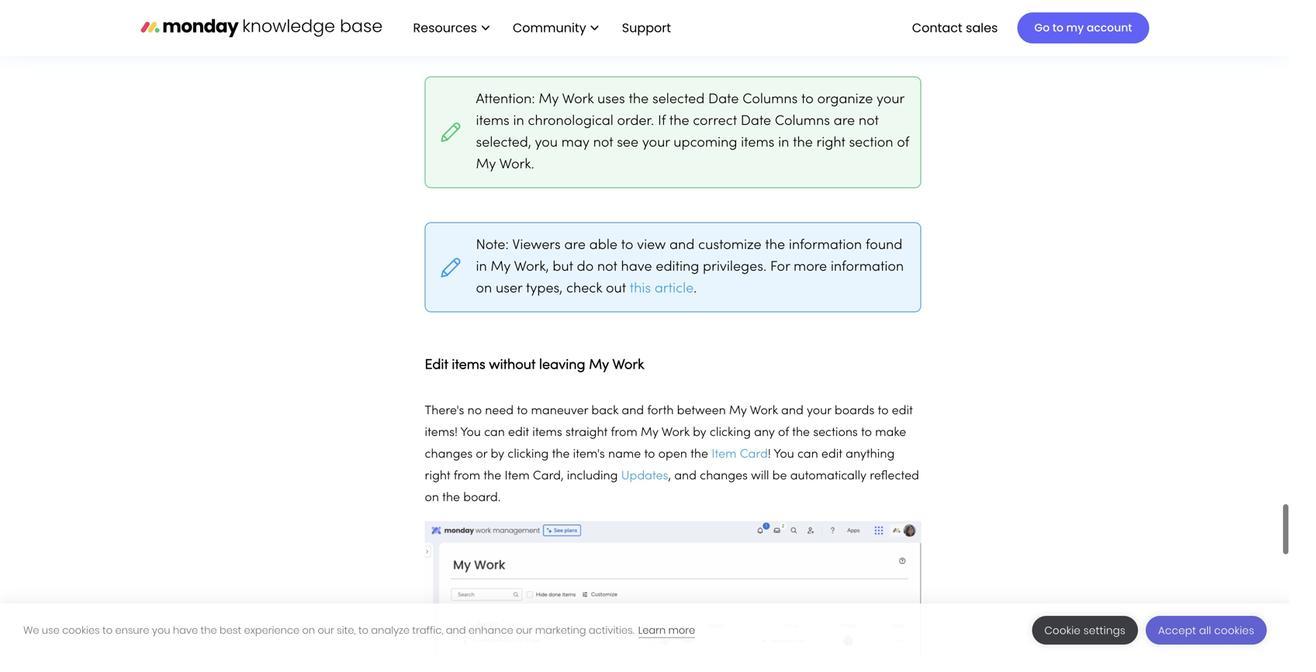 Task type: vqa. For each thing, say whether or not it's contained in the screenshot.
Group image at the top of page
no



Task type: locate. For each thing, give the bounding box(es) containing it.
1 horizontal spatial you
[[535, 137, 558, 150]]

clicking up card, in the bottom left of the page
[[508, 449, 549, 461]]

to up make
[[878, 405, 889, 417]]

0 vertical spatial date
[[709, 93, 739, 106]]

organize
[[817, 93, 873, 106]]

0 horizontal spatial in
[[476, 261, 487, 274]]

1 horizontal spatial more
[[794, 261, 827, 274]]

not right do
[[597, 261, 618, 274]]

1 horizontal spatial date
[[741, 115, 771, 128]]

0 vertical spatial in
[[513, 115, 524, 128]]

1 horizontal spatial right
[[817, 137, 846, 150]]

1 vertical spatial date
[[741, 115, 771, 128]]

1 horizontal spatial cookies
[[1215, 624, 1255, 638]]

monday.com logo image
[[141, 11, 382, 44]]

1 horizontal spatial our
[[516, 624, 533, 637]]

and right the ","
[[675, 471, 697, 482]]

1 horizontal spatial of
[[897, 137, 909, 150]]

0 vertical spatial you
[[461, 427, 481, 439]]

0 vertical spatial are
[[834, 115, 855, 128]]

updates
[[621, 471, 669, 482]]

cookies right use
[[62, 624, 100, 637]]

2 horizontal spatial your
[[877, 93, 905, 106]]

contact sales
[[912, 19, 998, 36]]

1 vertical spatial on
[[425, 492, 439, 504]]

for
[[770, 261, 790, 274]]

0 horizontal spatial more
[[669, 624, 695, 637]]

board.
[[463, 492, 501, 504]]

0 horizontal spatial clicking
[[508, 449, 549, 461]]

on
[[476, 282, 492, 296], [425, 492, 439, 504], [302, 624, 315, 637]]

our
[[318, 624, 334, 637], [516, 624, 533, 637]]

2 horizontal spatial on
[[476, 282, 492, 296]]

types,
[[526, 282, 563, 296]]

0 horizontal spatial edit
[[508, 427, 529, 439]]

item's
[[573, 449, 605, 461]]

0 vertical spatial edit
[[892, 405, 913, 417]]

0 horizontal spatial right
[[425, 471, 451, 482]]

1 horizontal spatial in
[[513, 115, 524, 128]]

0 horizontal spatial your
[[642, 137, 670, 150]]

0 horizontal spatial of
[[778, 427, 789, 439]]

you right !
[[774, 449, 794, 461]]

!
[[768, 449, 771, 461]]

0 horizontal spatial item
[[505, 471, 530, 482]]

main element
[[398, 0, 1150, 56]]

information
[[789, 239, 862, 252], [831, 261, 904, 274]]

0 vertical spatial clicking
[[710, 427, 751, 439]]

section
[[849, 137, 894, 150]]

card
[[740, 449, 768, 461]]

0 vertical spatial from
[[611, 427, 638, 439]]

traffic,
[[412, 624, 443, 637]]

and left boards on the right bottom of the page
[[781, 405, 804, 417]]

experience
[[244, 624, 300, 637]]

our left "site,"
[[318, 624, 334, 637]]

item left card
[[712, 449, 737, 461]]

on right experience
[[302, 624, 315, 637]]

marketing
[[535, 624, 586, 637]]

do
[[577, 261, 594, 274]]

account
[[1087, 20, 1133, 35]]

1 vertical spatial right
[[425, 471, 451, 482]]

1 horizontal spatial you
[[774, 449, 794, 461]]

my down selected,
[[476, 158, 496, 171]]

edit items without leaving my work
[[425, 359, 648, 372]]

changes down items!
[[425, 449, 473, 461]]

you right ensure
[[152, 624, 170, 637]]

and up editing
[[670, 239, 695, 252]]

0 horizontal spatial cookies
[[62, 624, 100, 637]]

from inside you can edit anything right from the item card, including
[[454, 471, 480, 482]]

1 vertical spatial have
[[173, 624, 198, 637]]

1 vertical spatial from
[[454, 471, 480, 482]]

my
[[539, 93, 559, 106], [476, 158, 496, 171], [491, 261, 511, 274], [589, 359, 609, 372], [729, 405, 747, 417], [641, 427, 659, 439]]

to right go
[[1053, 20, 1064, 35]]

clicking
[[710, 427, 751, 439], [508, 449, 549, 461]]

from up name
[[611, 427, 638, 439]]

have
[[621, 261, 652, 274], [173, 624, 198, 637]]

0 vertical spatial your
[[877, 93, 905, 106]]

0 vertical spatial item
[[712, 449, 737, 461]]

to right "site,"
[[358, 624, 369, 637]]

date up correct at the right
[[709, 93, 739, 106]]

1 horizontal spatial are
[[834, 115, 855, 128]]

can inside you can edit anything right from the item card, including
[[798, 449, 818, 461]]

my right "leaving"
[[589, 359, 609, 372]]

can inside there's no need to maneuver back and forth between my work and your boards to edit items! you can edit items straight from my work by clicking any of the sections to make changes or by clicking the item's name to open the
[[484, 427, 505, 439]]

not up section
[[859, 115, 879, 128]]

of right section
[[897, 137, 909, 150]]

items down maneuver
[[533, 427, 562, 439]]

1 vertical spatial you
[[774, 449, 794, 461]]

work up back at the bottom of page
[[613, 359, 644, 372]]

article
[[655, 282, 694, 296]]

the left the board.
[[442, 492, 460, 504]]

on left the board.
[[425, 492, 439, 504]]

the up the board.
[[484, 471, 501, 482]]

work
[[562, 93, 594, 106], [613, 359, 644, 372], [750, 405, 778, 417], [662, 427, 690, 439]]

0 horizontal spatial our
[[318, 624, 334, 637]]

2 vertical spatial your
[[807, 405, 832, 417]]

work up chronological
[[562, 93, 594, 106]]

you down no
[[461, 427, 481, 439]]

the right open
[[691, 449, 708, 461]]

edit up make
[[892, 405, 913, 417]]

1 vertical spatial clicking
[[508, 449, 549, 461]]

2 vertical spatial in
[[476, 261, 487, 274]]

to left 'organize'
[[802, 93, 814, 106]]

2 our from the left
[[516, 624, 533, 637]]

more inside viewers are able to view and customize the information found in my work, but do not have editing privileges. for more information on user types, check out
[[794, 261, 827, 274]]

there's no need to maneuver back and forth between my work and your boards to edit items! you can edit items straight from my work by clicking any of the sections to make changes or by clicking the item's name to open the
[[425, 405, 913, 461]]

right down items!
[[425, 471, 451, 482]]

list
[[398, 0, 684, 56]]

0 horizontal spatial you
[[152, 624, 170, 637]]

settings
[[1084, 624, 1126, 638]]

more right learn
[[669, 624, 695, 637]]

0 horizontal spatial are
[[565, 239, 586, 252]]

0 vertical spatial of
[[897, 137, 909, 150]]

we use cookies to ensure you have the best experience on our site, to analyze traffic, and enhance our marketing activities. learn more
[[23, 624, 695, 637]]

cookies right all
[[1215, 624, 1255, 638]]

the up order.
[[629, 93, 649, 106]]

and
[[670, 239, 695, 252], [622, 405, 644, 417], [781, 405, 804, 417], [675, 471, 697, 482], [446, 624, 466, 637]]

information down found
[[831, 261, 904, 274]]

1 horizontal spatial edit
[[822, 449, 843, 461]]

ensure
[[115, 624, 149, 637]]

you inside my work uses the selected date columns to organize your items in chronological order. if the correct date columns are not selected, you may not see your upcoming items in the right section of my work.
[[535, 137, 558, 150]]

clicking up item card link
[[710, 427, 751, 439]]

dialog
[[0, 604, 1290, 657]]

my inside viewers are able to view and customize the information found in my work, but do not have editing privileges. for more information on user types, check out
[[491, 261, 511, 274]]

your right 'organize'
[[877, 93, 905, 106]]

2 vertical spatial edit
[[822, 449, 843, 461]]

on left user
[[476, 282, 492, 296]]

items right edit
[[452, 359, 486, 372]]

0 horizontal spatial have
[[173, 624, 198, 637]]

go to my account
[[1035, 20, 1133, 35]]

the left section
[[793, 137, 813, 150]]

the inside you can edit anything right from the item card, including
[[484, 471, 501, 482]]

by right or
[[491, 449, 504, 461]]

0 vertical spatial on
[[476, 282, 492, 296]]

out
[[606, 282, 626, 296]]

by down between
[[693, 427, 707, 439]]

cookie settings
[[1045, 624, 1126, 638]]

items right upcoming
[[741, 137, 775, 150]]

the inside viewers are able to view and customize the information found in my work, but do not have editing privileges. for more information on user types, check out
[[765, 239, 785, 252]]

to
[[1053, 20, 1064, 35], [802, 93, 814, 106], [621, 239, 634, 252], [517, 405, 528, 417], [878, 405, 889, 417], [861, 427, 872, 439], [644, 449, 655, 461], [102, 624, 113, 637], [358, 624, 369, 637]]

2 horizontal spatial in
[[778, 137, 789, 150]]

you inside there's no need to maneuver back and forth between my work and your boards to edit items! you can edit items straight from my work by clicking any of the sections to make changes or by clicking the item's name to open the
[[461, 427, 481, 439]]

0 horizontal spatial can
[[484, 427, 505, 439]]

resources link
[[405, 15, 497, 41]]

my down note:
[[491, 261, 511, 274]]

the up for
[[765, 239, 785, 252]]

are up do
[[565, 239, 586, 252]]

cookie
[[1045, 624, 1081, 638]]

1 vertical spatial in
[[778, 137, 789, 150]]

1 horizontal spatial clicking
[[710, 427, 751, 439]]

right inside you can edit anything right from the item card, including
[[425, 471, 451, 482]]

more
[[794, 261, 827, 274], [669, 624, 695, 637]]

sales
[[966, 19, 998, 36]]

0 horizontal spatial you
[[461, 427, 481, 439]]

item
[[712, 449, 737, 461], [505, 471, 530, 482]]

0 vertical spatial you
[[535, 137, 558, 150]]

can up automatically
[[798, 449, 818, 461]]

can down need
[[484, 427, 505, 439]]

0 vertical spatial have
[[621, 261, 652, 274]]

0 horizontal spatial changes
[[425, 449, 473, 461]]

analyze
[[371, 624, 410, 637]]

0 horizontal spatial by
[[491, 449, 504, 461]]

0 vertical spatial information
[[789, 239, 862, 252]]

your up sections
[[807, 405, 832, 417]]

1 vertical spatial changes
[[700, 471, 748, 482]]

1 vertical spatial item
[[505, 471, 530, 482]]

date right correct at the right
[[741, 115, 771, 128]]

forth
[[647, 405, 674, 417]]

anything
[[846, 449, 895, 461]]

able
[[590, 239, 618, 252]]

items!
[[425, 427, 458, 439]]

columns down main element
[[743, 93, 798, 106]]

1 vertical spatial are
[[565, 239, 586, 252]]

or
[[476, 449, 488, 461]]

to right able
[[621, 239, 634, 252]]

the inside , and changes will be automatically reflected on the board.
[[442, 492, 460, 504]]

item inside you can edit anything right from the item card, including
[[505, 471, 530, 482]]

0 vertical spatial right
[[817, 137, 846, 150]]

columns down 'organize'
[[775, 115, 830, 128]]

your inside there's no need to maneuver back and forth between my work and your boards to edit items! you can edit items straight from my work by clicking any of the sections to make changes or by clicking the item's name to open the
[[807, 405, 832, 417]]

learn
[[638, 624, 666, 637]]

1 vertical spatial of
[[778, 427, 789, 439]]

your down 'if'
[[642, 137, 670, 150]]

to right need
[[517, 405, 528, 417]]

1 horizontal spatial from
[[611, 427, 638, 439]]

not left see on the left top
[[593, 137, 613, 150]]

sections
[[813, 427, 858, 439]]

1 vertical spatial more
[[669, 624, 695, 637]]

are down 'organize'
[[834, 115, 855, 128]]

list containing resources
[[398, 0, 684, 56]]

cookies inside accept all cookies button
[[1215, 624, 1255, 638]]

selected,
[[476, 137, 531, 150]]

on inside , and changes will be automatically reflected on the board.
[[425, 492, 439, 504]]

1 horizontal spatial on
[[425, 492, 439, 504]]

learn more link
[[638, 624, 695, 638]]

this
[[630, 282, 651, 296]]

right left section
[[817, 137, 846, 150]]

1 horizontal spatial can
[[798, 449, 818, 461]]

1 vertical spatial not
[[593, 137, 613, 150]]

dialog containing cookie settings
[[0, 604, 1290, 657]]

2 cookies from the left
[[1215, 624, 1255, 638]]

edit up automatically
[[822, 449, 843, 461]]

0 vertical spatial changes
[[425, 449, 473, 461]]

item card link
[[712, 449, 768, 461]]

1 cookies from the left
[[62, 624, 100, 637]]

edit down need
[[508, 427, 529, 439]]

changes down item card link
[[700, 471, 748, 482]]

1 horizontal spatial have
[[621, 261, 652, 274]]

0 vertical spatial more
[[794, 261, 827, 274]]

0 horizontal spatial date
[[709, 93, 739, 106]]

item left card, in the bottom left of the page
[[505, 471, 530, 482]]

date
[[709, 93, 739, 106], [741, 115, 771, 128]]

my up chronological
[[539, 93, 559, 106]]

uses
[[598, 93, 625, 106]]

1 horizontal spatial changes
[[700, 471, 748, 482]]

not
[[859, 115, 879, 128], [593, 137, 613, 150], [597, 261, 618, 274]]

0 horizontal spatial from
[[454, 471, 480, 482]]

of
[[897, 137, 909, 150], [778, 427, 789, 439]]

0 horizontal spatial on
[[302, 624, 315, 637]]

you can edit anything right from the item card, including
[[425, 449, 895, 482]]

of right any
[[778, 427, 789, 439]]

chronological
[[528, 115, 614, 128]]

1 horizontal spatial your
[[807, 405, 832, 417]]

from down or
[[454, 471, 480, 482]]

items inside there's no need to maneuver back and forth between my work and your boards to edit items! you can edit items straight from my work by clicking any of the sections to make changes or by clicking the item's name to open the
[[533, 427, 562, 439]]

2 vertical spatial not
[[597, 261, 618, 274]]

have left best
[[173, 624, 198, 637]]

our right enhance
[[516, 624, 533, 637]]

from
[[611, 427, 638, 439], [454, 471, 480, 482]]

1 vertical spatial can
[[798, 449, 818, 461]]

0 vertical spatial can
[[484, 427, 505, 439]]

information up for
[[789, 239, 862, 252]]

more right for
[[794, 261, 827, 274]]

items up selected,
[[476, 115, 510, 128]]

columns
[[743, 93, 798, 106], [775, 115, 830, 128]]

have up this
[[621, 261, 652, 274]]

you left may
[[535, 137, 558, 150]]

changes inside , and changes will be automatically reflected on the board.
[[700, 471, 748, 482]]

of inside there's no need to maneuver back and forth between my work and your boards to edit items! you can edit items straight from my work by clicking any of the sections to make changes or by clicking the item's name to open the
[[778, 427, 789, 439]]

0 vertical spatial by
[[693, 427, 707, 439]]



Task type: describe. For each thing, give the bounding box(es) containing it.
best
[[220, 624, 241, 637]]

to inside go to my account link
[[1053, 20, 1064, 35]]

my down forth
[[641, 427, 659, 439]]

on inside viewers are able to view and customize the information found in my work, but do not have editing privileges. for more information on user types, check out
[[476, 282, 492, 296]]

you inside you can edit anything right from the item card, including
[[774, 449, 794, 461]]

1 vertical spatial information
[[831, 261, 904, 274]]

1 horizontal spatial by
[[693, 427, 707, 439]]

straight
[[566, 427, 608, 439]]

1 our from the left
[[318, 624, 334, 637]]

need
[[485, 405, 514, 417]]

be
[[773, 471, 787, 482]]

work up any
[[750, 405, 778, 417]]

order.
[[617, 115, 654, 128]]

1 vertical spatial you
[[152, 624, 170, 637]]

of inside my work uses the selected date columns to organize your items in chronological order. if the correct date columns are not selected, you may not see your upcoming items in the right section of my work.
[[897, 137, 909, 150]]

if
[[658, 115, 666, 128]]

to inside viewers are able to view and customize the information found in my work, but do not have editing privileges. for more information on user types, check out
[[621, 239, 634, 252]]

leaving
[[539, 359, 586, 372]]

user
[[496, 282, 522, 296]]

,
[[669, 471, 671, 482]]

work.
[[499, 158, 535, 171]]

enhance
[[469, 624, 514, 637]]

without
[[489, 359, 536, 372]]

viewers
[[513, 239, 561, 252]]

2 vertical spatial on
[[302, 624, 315, 637]]

including
[[567, 471, 618, 482]]

1 vertical spatial columns
[[775, 115, 830, 128]]

viewers are able to view and customize the information found in my work, but do not have editing privileges. for more information on user types, check out
[[476, 239, 904, 296]]

my right between
[[729, 405, 747, 417]]

to inside my work uses the selected date columns to organize your items in chronological order. if the correct date columns are not selected, you may not see your upcoming items in the right section of my work.
[[802, 93, 814, 106]]

community link
[[505, 15, 607, 41]]

the left best
[[201, 624, 217, 637]]

to left ensure
[[102, 624, 113, 637]]

my
[[1067, 20, 1084, 35]]

check
[[566, 282, 602, 296]]

more inside dialog
[[669, 624, 695, 637]]

edit inside you can edit anything right from the item card, including
[[822, 449, 843, 461]]

attention:
[[476, 93, 539, 106]]

work inside my work uses the selected date columns to organize your items in chronological order. if the correct date columns are not selected, you may not see your upcoming items in the right section of my work.
[[562, 93, 594, 106]]

the left sections
[[792, 427, 810, 439]]

reflected
[[870, 471, 919, 482]]

support
[[622, 19, 671, 36]]

and left forth
[[622, 405, 644, 417]]

all
[[1200, 624, 1212, 638]]

0 vertical spatial not
[[859, 115, 879, 128]]

cookie settings button
[[1032, 616, 1138, 645]]

activities.
[[589, 624, 635, 637]]

1 horizontal spatial item
[[712, 449, 737, 461]]

card,
[[533, 471, 564, 482]]

item card !
[[712, 449, 774, 461]]

there's
[[425, 405, 464, 417]]

privileges.
[[703, 261, 767, 274]]

the up card, in the bottom left of the page
[[552, 449, 570, 461]]

contact sales link
[[905, 15, 1006, 41]]

this article .
[[630, 282, 701, 296]]

maneuver
[[531, 405, 588, 417]]

make
[[875, 427, 907, 439]]

accept all cookies button
[[1146, 616, 1267, 645]]

found
[[866, 239, 903, 252]]

the right 'if'
[[670, 115, 690, 128]]

any
[[754, 427, 775, 439]]

use
[[42, 624, 60, 637]]

note:
[[476, 239, 513, 252]]

in inside viewers are able to view and customize the information found in my work, but do not have editing privileges. for more information on user types, check out
[[476, 261, 487, 274]]

upcoming
[[674, 137, 738, 150]]

cookies for all
[[1215, 624, 1255, 638]]

open
[[659, 449, 687, 461]]

automatically
[[791, 471, 867, 482]]

2 horizontal spatial edit
[[892, 405, 913, 417]]

site,
[[337, 624, 356, 637]]

see
[[617, 137, 639, 150]]

1 vertical spatial edit
[[508, 427, 529, 439]]

0 vertical spatial columns
[[743, 93, 798, 106]]

this article link
[[630, 282, 694, 296]]

changes inside there's no need to maneuver back and forth between my work and your boards to edit items! you can edit items straight from my work by clicking any of the sections to make changes or by clicking the item's name to open the
[[425, 449, 473, 461]]

cookies for use
[[62, 624, 100, 637]]

view
[[637, 239, 666, 252]]

may
[[562, 137, 590, 150]]

and inside viewers are able to view and customize the information found in my work, but do not have editing privileges. for more information on user types, check out
[[670, 239, 695, 252]]

but
[[553, 261, 573, 274]]

go
[[1035, 20, 1050, 35]]

.
[[694, 282, 697, 296]]

selected
[[653, 93, 705, 106]]

accept all cookies
[[1159, 624, 1255, 638]]

right inside my work uses the selected date columns to organize your items in chronological order. if the correct date columns are not selected, you may not see your upcoming items in the right section of my work.
[[817, 137, 846, 150]]

correct
[[693, 115, 737, 128]]

resources
[[413, 19, 477, 36]]

customize
[[698, 239, 762, 252]]

community
[[513, 19, 586, 36]]

accept
[[1159, 624, 1197, 638]]

from inside there's no need to maneuver back and forth between my work and your boards to edit items! you can edit items straight from my work by clicking any of the sections to make changes or by clicking the item's name to open the
[[611, 427, 638, 439]]

work up open
[[662, 427, 690, 439]]

and inside , and changes will be automatically reflected on the board.
[[675, 471, 697, 482]]

my work uses the selected date columns to organize your items in chronological order. if the correct date columns are not selected, you may not see your upcoming items in the right section of my work.
[[476, 93, 909, 171]]

not inside viewers are able to view and customize the information found in my work, but do not have editing privileges. for more information on user types, check out
[[597, 261, 618, 274]]

to up updates link
[[644, 449, 655, 461]]

and right traffic,
[[446, 624, 466, 637]]

between
[[677, 405, 726, 417]]

, and changes will be automatically reflected on the board.
[[425, 471, 919, 504]]

go to my account link
[[1018, 12, 1150, 43]]

are inside my work uses the selected date columns to organize your items in chronological order. if the correct date columns are not selected, you may not see your upcoming items in the right section of my work.
[[834, 115, 855, 128]]

1.gif image
[[425, 521, 922, 657]]

updates link
[[621, 471, 669, 482]]

1 vertical spatial by
[[491, 449, 504, 461]]

we
[[23, 624, 39, 637]]

to up anything
[[861, 427, 872, 439]]

contact
[[912, 19, 963, 36]]

back
[[592, 405, 619, 417]]

are inside viewers are able to view and customize the information found in my work, but do not have editing privileges. for more information on user types, check out
[[565, 239, 586, 252]]

edit
[[425, 359, 448, 372]]

have inside viewers are able to view and customize the information found in my work, but do not have editing privileges. for more information on user types, check out
[[621, 261, 652, 274]]

will
[[751, 471, 769, 482]]

name
[[608, 449, 641, 461]]

no
[[468, 405, 482, 417]]

1 vertical spatial your
[[642, 137, 670, 150]]



